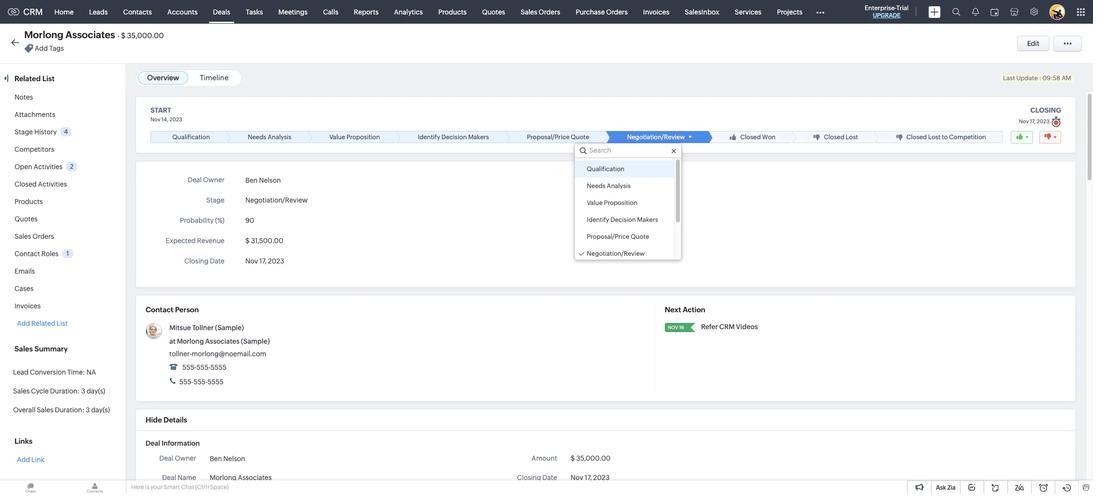Task type: describe. For each thing, give the bounding box(es) containing it.
0 vertical spatial 5555
[[211, 364, 227, 372]]

closed lost
[[824, 134, 858, 141]]

0 vertical spatial identify decision makers
[[418, 134, 489, 141]]

closing
[[1031, 106, 1061, 114]]

1 horizontal spatial quotes link
[[474, 0, 513, 23]]

duration: for overall sales duration:
[[55, 407, 84, 414]]

0 horizontal spatial closing date
[[184, 258, 225, 265]]

contacts image
[[64, 481, 125, 495]]

update
[[1017, 75, 1038, 82]]

$  35,000.00
[[571, 455, 611, 463]]

0 horizontal spatial quotes link
[[15, 215, 38, 223]]

enterprise-
[[865, 4, 897, 12]]

related list
[[15, 75, 56, 83]]

cycle
[[31, 388, 49, 395]]

overview link
[[147, 74, 179, 82]]

deal owner for deal name
[[159, 455, 196, 463]]

analytics
[[394, 8, 423, 16]]

refer
[[701, 323, 718, 331]]

deals link
[[205, 0, 238, 23]]

add tags
[[35, 45, 64, 52]]

deal down hide
[[146, 440, 160, 448]]

1 vertical spatial 5555
[[208, 379, 224, 386]]

create menu image
[[929, 6, 941, 18]]

edit button
[[1017, 36, 1050, 51]]

0 horizontal spatial list
[[42, 75, 55, 83]]

overall sales duration: 3 day(s)
[[13, 407, 110, 414]]

sales summary
[[15, 345, 68, 353]]

conversion
[[30, 369, 66, 377]]

time:
[[67, 369, 85, 377]]

0 vertical spatial crm
[[23, 7, 43, 17]]

nov inside closing nov 17, 2023
[[1019, 119, 1029, 124]]

signals image
[[972, 8, 979, 16]]

0 horizontal spatial makers
[[468, 134, 489, 141]]

here is your smart chat (ctrl+space)
[[131, 484, 229, 491]]

1 horizontal spatial quote
[[631, 233, 649, 241]]

0 horizontal spatial orders
[[32, 233, 54, 241]]

probability
[[180, 217, 214, 225]]

contact roles link
[[15, 250, 59, 258]]

ben nelson for negotiation/review
[[245, 177, 281, 185]]

1 vertical spatial products link
[[15, 198, 43, 206]]

-
[[117, 31, 120, 40]]

refer crm videos link
[[701, 323, 758, 331]]

your
[[151, 484, 163, 491]]

search image
[[952, 8, 961, 16]]

1 horizontal spatial proposal/price
[[587, 233, 630, 241]]

2 horizontal spatial orders
[[606, 8, 628, 16]]

calendar image
[[991, 8, 999, 16]]

deal name
[[162, 474, 196, 482]]

0 vertical spatial negotiation/review
[[627, 134, 685, 141]]

17, inside closing nov 17, 2023
[[1030, 119, 1036, 124]]

revenue
[[197, 237, 225, 245]]

closing nov 17, 2023
[[1019, 106, 1061, 124]]

1 vertical spatial sales orders
[[15, 233, 54, 241]]

purchase
[[576, 8, 605, 16]]

meetings
[[278, 8, 308, 16]]

90
[[245, 217, 254, 225]]

closed for closed activities
[[15, 181, 37, 188]]

2
[[70, 163, 74, 170]]

0 vertical spatial proposal/price quote
[[527, 134, 589, 141]]

1 horizontal spatial qualification
[[587, 166, 625, 173]]

accounts
[[167, 8, 198, 16]]

0 horizontal spatial date
[[210, 258, 225, 265]]

closed won
[[740, 134, 776, 141]]

stage history link
[[15, 128, 57, 136]]

sales orders inside "link"
[[521, 8, 560, 16]]

summary
[[34, 345, 68, 353]]

leads
[[89, 8, 108, 16]]

0 horizontal spatial invoices link
[[15, 302, 41, 310]]

contacts link
[[115, 0, 160, 23]]

last update : 09:58 am
[[1003, 75, 1071, 82]]

purchase orders
[[576, 8, 628, 16]]

activities for closed activities
[[38, 181, 67, 188]]

morlong for morlong associates
[[210, 474, 237, 482]]

links
[[15, 438, 32, 446]]

name
[[178, 474, 196, 482]]

1 vertical spatial needs
[[587, 183, 606, 190]]

competition
[[949, 134, 986, 141]]

add related list
[[17, 320, 68, 328]]

action
[[683, 306, 706, 314]]

1 horizontal spatial orders
[[539, 8, 560, 16]]

to
[[942, 134, 948, 141]]

closed lost to competition
[[907, 134, 986, 141]]

1 horizontal spatial products link
[[431, 0, 474, 23]]

0 vertical spatial qualification
[[172, 134, 210, 141]]

refer crm videos
[[701, 323, 758, 331]]

tasks
[[246, 8, 263, 16]]

1 horizontal spatial analysis
[[607, 183, 631, 190]]

start
[[151, 106, 171, 114]]

add for add tags
[[35, 45, 48, 52]]

sales cycle duration: 3 day(s)
[[13, 388, 105, 395]]

0 horizontal spatial 17,
[[259, 258, 267, 265]]

nelson for morlong associates
[[223, 455, 245, 463]]

competitors
[[15, 146, 54, 153]]

(%)
[[215, 217, 225, 225]]

attachments
[[15, 111, 55, 119]]

hide
[[146, 416, 162, 424]]

1 horizontal spatial 35,000.00
[[576, 455, 611, 463]]

hide details link
[[146, 416, 187, 424]]

1 horizontal spatial sales orders link
[[513, 0, 568, 23]]

4
[[64, 128, 68, 135]]

$ for amount
[[571, 455, 575, 463]]

open
[[15, 163, 32, 171]]

owner for deal name
[[175, 455, 196, 463]]

1 vertical spatial products
[[15, 198, 43, 206]]

0 vertical spatial (sample)
[[215, 324, 244, 332]]

1 vertical spatial sales orders link
[[15, 233, 54, 241]]

0 vertical spatial quotes
[[482, 8, 505, 16]]

1 vertical spatial date
[[543, 474, 557, 482]]

ask
[[936, 485, 946, 492]]

stage for stage history
[[15, 128, 33, 136]]

1 vertical spatial 555-555-5555
[[178, 379, 224, 386]]

emails
[[15, 268, 35, 275]]

projects
[[777, 8, 803, 16]]

0 horizontal spatial needs analysis
[[248, 134, 292, 141]]

add for add related list
[[17, 320, 30, 328]]

morlong for morlong associates - $ 35,000.00
[[24, 29, 63, 40]]

deals
[[213, 8, 230, 16]]

roles
[[41, 250, 59, 258]]

1 vertical spatial identify
[[587, 216, 609, 224]]

ben for negotiation/review
[[245, 177, 258, 185]]

closed activities link
[[15, 181, 67, 188]]

:
[[1039, 75, 1041, 82]]

services
[[735, 8, 762, 16]]

16
[[679, 325, 684, 331]]

calls link
[[315, 0, 346, 23]]

next
[[665, 306, 681, 314]]

0 horizontal spatial closing
[[184, 258, 209, 265]]

closed for closed lost
[[824, 134, 845, 141]]

ben for morlong associates
[[210, 455, 222, 463]]

1 horizontal spatial decision
[[611, 216, 636, 224]]

lead conversion time: na
[[13, 369, 96, 377]]

person
[[175, 306, 199, 314]]

0 horizontal spatial value proposition
[[329, 134, 380, 141]]

calls
[[323, 8, 338, 16]]

notes
[[15, 93, 33, 101]]

activities for open activities
[[34, 163, 63, 171]]

1 vertical spatial associates
[[205, 338, 240, 346]]

purchase orders link
[[568, 0, 636, 23]]

1 vertical spatial related
[[31, 320, 55, 328]]

mitsue tollner (sample) link
[[169, 324, 244, 332]]

1 horizontal spatial 17,
[[585, 474, 592, 482]]

0 vertical spatial 555-555-5555
[[181, 364, 227, 372]]

0 horizontal spatial analysis
[[268, 134, 292, 141]]

day(s) for sales cycle duration: 3 day(s)
[[87, 388, 105, 395]]

home link
[[47, 0, 81, 23]]

1 horizontal spatial morlong
[[177, 338, 204, 346]]

contacts
[[123, 8, 152, 16]]

1 vertical spatial nov 17, 2023
[[571, 474, 610, 482]]

1 horizontal spatial value
[[587, 199, 603, 207]]

1 vertical spatial (sample)
[[241, 338, 270, 346]]

cases link
[[15, 285, 33, 293]]

closed for closed lost to competition
[[907, 134, 927, 141]]

0 vertical spatial identify
[[418, 134, 440, 141]]

1 horizontal spatial crm
[[719, 323, 735, 331]]

$ inside morlong associates - $ 35,000.00
[[121, 31, 126, 40]]

0 vertical spatial value
[[329, 134, 345, 141]]

accounts link
[[160, 0, 205, 23]]

0 vertical spatial quote
[[571, 134, 589, 141]]

2023 inside start nov 14, 2023
[[169, 117, 182, 122]]

deal owner for stage
[[188, 176, 225, 184]]

nov left 16 on the bottom right of page
[[668, 325, 678, 331]]

upgrade
[[873, 12, 901, 19]]

31,500.00
[[251, 237, 283, 245]]

deal up probability
[[188, 176, 202, 184]]

1 vertical spatial list
[[57, 320, 68, 328]]



Task type: locate. For each thing, give the bounding box(es) containing it.
date down amount
[[543, 474, 557, 482]]

am
[[1062, 75, 1071, 82]]

reports
[[354, 8, 379, 16]]

1 horizontal spatial makers
[[637, 216, 658, 224]]

0 horizontal spatial identify
[[418, 134, 440, 141]]

2023 down 'closing'
[[1037, 119, 1050, 124]]

add left link
[[17, 456, 30, 464]]

5555 down tollner-morlong@noemail.com link
[[208, 379, 224, 386]]

duration: up overall sales duration: 3 day(s)
[[50, 388, 80, 395]]

0 vertical spatial ben nelson
[[245, 177, 281, 185]]

0 vertical spatial decision
[[442, 134, 467, 141]]

meetings link
[[271, 0, 315, 23]]

closing down the expected revenue
[[184, 258, 209, 265]]

1 horizontal spatial owner
[[203, 176, 225, 184]]

nov inside start nov 14, 2023
[[151, 117, 160, 122]]

crm link
[[8, 7, 43, 17]]

add for add link
[[17, 456, 30, 464]]

ben nelson up the morlong associates
[[210, 455, 245, 463]]

17, down $  35,000.00
[[585, 474, 592, 482]]

0 horizontal spatial invoices
[[15, 302, 41, 310]]

na
[[86, 369, 96, 377]]

3 down 'time:'
[[81, 388, 85, 395]]

0 vertical spatial morlong
[[24, 29, 63, 40]]

list down add tags
[[42, 75, 55, 83]]

lost for closed lost
[[846, 134, 858, 141]]

proposal/price
[[527, 134, 570, 141], [587, 233, 630, 241]]

0 horizontal spatial ben nelson
[[210, 455, 245, 463]]

nov
[[151, 117, 160, 122], [1019, 119, 1029, 124], [245, 258, 258, 265], [668, 325, 678, 331], [571, 474, 583, 482]]

products link right "analytics"
[[431, 0, 474, 23]]

2023 inside closing nov 17, 2023
[[1037, 119, 1050, 124]]

1 lost from the left
[[846, 134, 858, 141]]

lost
[[846, 134, 858, 141], [928, 134, 941, 141]]

2 horizontal spatial $
[[571, 455, 575, 463]]

deal
[[188, 176, 202, 184], [146, 440, 160, 448], [159, 455, 173, 463], [162, 474, 176, 482]]

0 horizontal spatial value
[[329, 134, 345, 141]]

ben nelson up 90
[[245, 177, 281, 185]]

smart
[[164, 484, 180, 491]]

qualification down search text field
[[587, 166, 625, 173]]

tasks link
[[238, 0, 271, 23]]

proposal/price quote
[[527, 134, 589, 141], [587, 233, 649, 241]]

trial
[[897, 4, 909, 12]]

deal down the deal information
[[159, 455, 173, 463]]

0 vertical spatial products
[[438, 8, 467, 16]]

list
[[42, 75, 55, 83], [57, 320, 68, 328]]

nov down $  35,000.00
[[571, 474, 583, 482]]

next action
[[665, 306, 706, 314]]

nov 16
[[668, 325, 684, 331]]

deal owner up the probability (%)
[[188, 176, 225, 184]]

overview
[[147, 74, 179, 82]]

create menu element
[[923, 0, 947, 23]]

1 vertical spatial proposition
[[604, 199, 638, 207]]

5555 down tollner-morlong@noemail.com on the left of the page
[[211, 364, 227, 372]]

open activities link
[[15, 163, 63, 171]]

stage up (%)
[[206, 197, 225, 204]]

1 vertical spatial closing
[[517, 474, 541, 482]]

nov down $  31,500.00
[[245, 258, 258, 265]]

invoices link down cases link at the bottom left
[[15, 302, 41, 310]]

2023 down the 31,500.00
[[268, 258, 284, 265]]

home
[[54, 8, 74, 16]]

0 vertical spatial day(s)
[[87, 388, 105, 395]]

sales orders link
[[513, 0, 568, 23], [15, 233, 54, 241]]

1 vertical spatial duration:
[[55, 407, 84, 414]]

lead
[[13, 369, 28, 377]]

last
[[1003, 75, 1015, 82]]

stage
[[15, 128, 33, 136], [206, 197, 225, 204]]

related up the sales summary
[[31, 320, 55, 328]]

morlong up add tags
[[24, 29, 63, 40]]

stage history
[[15, 128, 57, 136]]

chat
[[181, 484, 194, 491]]

notes link
[[15, 93, 33, 101]]

owner for stage
[[203, 176, 225, 184]]

proposition
[[347, 134, 380, 141], [604, 199, 638, 207]]

invoices inside invoices link
[[643, 8, 669, 16]]

lost for closed lost to competition
[[928, 134, 941, 141]]

3 down "sales cycle duration: 3 day(s)"
[[86, 407, 90, 414]]

ben nelson for morlong associates
[[210, 455, 245, 463]]

1 horizontal spatial nelson
[[259, 177, 281, 185]]

0 horizontal spatial stage
[[15, 128, 33, 136]]

1 horizontal spatial closing date
[[517, 474, 557, 482]]

1 vertical spatial 3
[[86, 407, 90, 414]]

related up notes link
[[15, 75, 41, 83]]

$ left the 31,500.00
[[245, 237, 250, 245]]

$ right -
[[121, 31, 126, 40]]

1
[[66, 250, 69, 257]]

1 vertical spatial activities
[[38, 181, 67, 188]]

0 vertical spatial quotes link
[[474, 0, 513, 23]]

orders right purchase
[[606, 8, 628, 16]]

value proposition
[[329, 134, 380, 141], [587, 199, 638, 207]]

enterprise-trial upgrade
[[865, 4, 909, 19]]

17, down $  31,500.00
[[259, 258, 267, 265]]

0 vertical spatial stage
[[15, 128, 33, 136]]

deal up smart
[[162, 474, 176, 482]]

$ for expected revenue
[[245, 237, 250, 245]]

associates for morlong associates - $ 35,000.00
[[65, 29, 115, 40]]

1 horizontal spatial identify decision makers
[[587, 216, 658, 224]]

negotiation/review
[[627, 134, 685, 141], [245, 197, 308, 204], [587, 250, 645, 258]]

0 vertical spatial invoices
[[643, 8, 669, 16]]

0 vertical spatial nov 17, 2023
[[245, 258, 284, 265]]

emails link
[[15, 268, 35, 275]]

owner up (%)
[[203, 176, 225, 184]]

analytics link
[[386, 0, 431, 23]]

1 vertical spatial 17,
[[259, 258, 267, 265]]

quotes link
[[474, 0, 513, 23], [15, 215, 38, 223]]

1 vertical spatial quotes link
[[15, 215, 38, 223]]

decision
[[442, 134, 467, 141], [611, 216, 636, 224]]

contact for contact roles
[[15, 250, 40, 258]]

1 horizontal spatial proposition
[[604, 199, 638, 207]]

0 horizontal spatial quotes
[[15, 215, 38, 223]]

$
[[121, 31, 126, 40], [245, 237, 250, 245], [571, 455, 575, 463]]

history
[[34, 128, 57, 136]]

3 for sales cycle duration:
[[81, 388, 85, 395]]

1 vertical spatial qualification
[[587, 166, 625, 173]]

invoices down cases link at the bottom left
[[15, 302, 41, 310]]

morlong associates - $ 35,000.00
[[24, 29, 164, 40]]

salesinbox link
[[677, 0, 727, 23]]

needs
[[248, 134, 266, 141], [587, 183, 606, 190]]

day(s) for overall sales duration: 3 day(s)
[[91, 407, 110, 414]]

1 vertical spatial nelson
[[223, 455, 245, 463]]

1 vertical spatial negotiation/review
[[245, 197, 308, 204]]

closed for closed won
[[740, 134, 761, 141]]

nov 17, 2023 down $  35,000.00
[[571, 474, 610, 482]]

closing date down amount
[[517, 474, 557, 482]]

0 vertical spatial date
[[210, 258, 225, 265]]

1 vertical spatial proposal/price quote
[[587, 233, 649, 241]]

invoices left salesinbox link at right
[[643, 8, 669, 16]]

timeline
[[200, 74, 229, 82]]

(sample) up "morlong@noemail.com"
[[241, 338, 270, 346]]

0 horizontal spatial proposal/price
[[527, 134, 570, 141]]

17,
[[1030, 119, 1036, 124], [259, 258, 267, 265], [585, 474, 592, 482]]

list up summary
[[57, 320, 68, 328]]

0 vertical spatial activities
[[34, 163, 63, 171]]

1 vertical spatial quotes
[[15, 215, 38, 223]]

0 vertical spatial makers
[[468, 134, 489, 141]]

signals element
[[966, 0, 985, 24]]

2 lost from the left
[[928, 134, 941, 141]]

1 vertical spatial ben
[[210, 455, 222, 463]]

orders up roles
[[32, 233, 54, 241]]

0 vertical spatial proposition
[[347, 134, 380, 141]]

at morlong associates (sample)
[[169, 338, 270, 346]]

1 vertical spatial quote
[[631, 233, 649, 241]]

add up the sales summary
[[17, 320, 30, 328]]

crm right refer
[[719, 323, 735, 331]]

0 vertical spatial add
[[35, 45, 48, 52]]

0 vertical spatial value proposition
[[329, 134, 380, 141]]

3
[[81, 388, 85, 395], [86, 407, 90, 414]]

17, down 'closing'
[[1030, 119, 1036, 124]]

1 horizontal spatial contact
[[146, 306, 173, 314]]

0 vertical spatial owner
[[203, 176, 225, 184]]

nov down update
[[1019, 119, 1029, 124]]

0 vertical spatial related
[[15, 75, 41, 83]]

leads link
[[81, 0, 115, 23]]

0 vertical spatial sales orders
[[521, 8, 560, 16]]

1 horizontal spatial ben nelson
[[245, 177, 281, 185]]

1 horizontal spatial closing
[[517, 474, 541, 482]]

1 horizontal spatial invoices link
[[636, 0, 677, 23]]

deal owner down information
[[159, 455, 196, 463]]

0 horizontal spatial owner
[[175, 455, 196, 463]]

stage for stage
[[206, 197, 225, 204]]

1 horizontal spatial lost
[[928, 134, 941, 141]]

stage up the competitors
[[15, 128, 33, 136]]

Search text field
[[575, 144, 681, 158]]

contact for contact person
[[146, 306, 173, 314]]

1 horizontal spatial needs analysis
[[587, 183, 631, 190]]

2023 down $  35,000.00
[[593, 474, 610, 482]]

contact left person
[[146, 306, 173, 314]]

is
[[145, 484, 149, 491]]

0 horizontal spatial decision
[[442, 134, 467, 141]]

1 vertical spatial ben nelson
[[210, 455, 245, 463]]

1 vertical spatial closing date
[[517, 474, 557, 482]]

duration: down "sales cycle duration: 3 day(s)"
[[55, 407, 84, 414]]

morlong up '(ctrl+space)'
[[210, 474, 237, 482]]

2023 right 14,
[[169, 117, 182, 122]]

day(s)
[[87, 388, 105, 395], [91, 407, 110, 414]]

0 horizontal spatial products
[[15, 198, 43, 206]]

products down closed activities on the top
[[15, 198, 43, 206]]

associates
[[65, 29, 115, 40], [205, 338, 240, 346], [238, 474, 272, 482]]

orders left purchase
[[539, 8, 560, 16]]

activities down open activities link
[[38, 181, 67, 188]]

1 vertical spatial 35,000.00
[[576, 455, 611, 463]]

1 horizontal spatial $
[[245, 237, 250, 245]]

associates for morlong associates
[[238, 474, 272, 482]]

ben up '(ctrl+space)'
[[210, 455, 222, 463]]

1 horizontal spatial invoices
[[643, 8, 669, 16]]

nelson for negotiation/review
[[259, 177, 281, 185]]

attachments link
[[15, 111, 55, 119]]

qualification down start nov 14, 2023
[[172, 134, 210, 141]]

add left tags
[[35, 45, 48, 52]]

1 horizontal spatial value proposition
[[587, 199, 638, 207]]

chats image
[[0, 481, 61, 495]]

$ right amount
[[571, 455, 575, 463]]

1 vertical spatial value proposition
[[587, 199, 638, 207]]

nov 17, 2023 down $  31,500.00
[[245, 258, 284, 265]]

date
[[210, 258, 225, 265], [543, 474, 557, 482]]

invoices
[[643, 8, 669, 16], [15, 302, 41, 310]]

1 vertical spatial decision
[[611, 216, 636, 224]]

1 horizontal spatial ben
[[245, 177, 258, 185]]

contact up emails
[[15, 250, 40, 258]]

1 vertical spatial identify decision makers
[[587, 216, 658, 224]]

date down revenue at the top left of page
[[210, 258, 225, 265]]

0 horizontal spatial needs
[[248, 134, 266, 141]]

won
[[762, 134, 776, 141]]

here
[[131, 484, 144, 491]]

services link
[[727, 0, 769, 23]]

crm left home
[[23, 7, 43, 17]]

1 horizontal spatial products
[[438, 8, 467, 16]]

0 vertical spatial invoices link
[[636, 0, 677, 23]]

3 for overall sales duration:
[[86, 407, 90, 414]]

invoices link left 'salesinbox'
[[636, 0, 677, 23]]

duration: for sales cycle duration:
[[50, 388, 80, 395]]

(sample)
[[215, 324, 244, 332], [241, 338, 270, 346]]

add link
[[17, 456, 44, 464]]

open activities
[[15, 163, 63, 171]]

activities up closed activities link
[[34, 163, 63, 171]]

tollner-morlong@noemail.com
[[169, 350, 266, 358]]

2 vertical spatial negotiation/review
[[587, 250, 645, 258]]

morlong associates (sample) link
[[177, 338, 270, 346]]

needs analysis
[[248, 134, 292, 141], [587, 183, 631, 190]]

start nov 14, 2023
[[151, 106, 182, 122]]

tollner-morlong@noemail.com link
[[169, 350, 266, 358]]

amount
[[532, 455, 557, 463]]

closing down amount
[[517, 474, 541, 482]]

1 horizontal spatial identify
[[587, 216, 609, 224]]

$  31,500.00
[[245, 237, 283, 245]]

timeline link
[[200, 74, 229, 82]]

products right "analytics"
[[438, 8, 467, 16]]

0 horizontal spatial sales orders link
[[15, 233, 54, 241]]

products link down closed activities on the top
[[15, 198, 43, 206]]

(sample) up morlong associates (sample) link
[[215, 324, 244, 332]]

ben up 90
[[245, 177, 258, 185]]

35,000.00 inside morlong associates - $ 35,000.00
[[127, 31, 164, 40]]

search element
[[947, 0, 966, 24]]

0 vertical spatial products link
[[431, 0, 474, 23]]

0 vertical spatial proposal/price
[[527, 134, 570, 141]]

morlong up tollner-
[[177, 338, 204, 346]]

nov left 14,
[[151, 117, 160, 122]]

videos
[[736, 323, 758, 331]]

information
[[162, 440, 200, 448]]

value
[[329, 134, 345, 141], [587, 199, 603, 207]]

closing date down revenue at the top left of page
[[184, 258, 225, 265]]

0 vertical spatial needs analysis
[[248, 134, 292, 141]]

0 horizontal spatial identify decision makers
[[418, 134, 489, 141]]

contact roles
[[15, 250, 59, 258]]

probability (%)
[[180, 217, 225, 225]]

1 horizontal spatial list
[[57, 320, 68, 328]]

0 vertical spatial closing
[[184, 258, 209, 265]]

1 vertical spatial proposal/price
[[587, 233, 630, 241]]

owner down information
[[175, 455, 196, 463]]

contact person
[[146, 306, 199, 314]]



Task type: vqa. For each thing, say whether or not it's contained in the screenshot.
Hh:Mm A TEXT FIELD related to To
no



